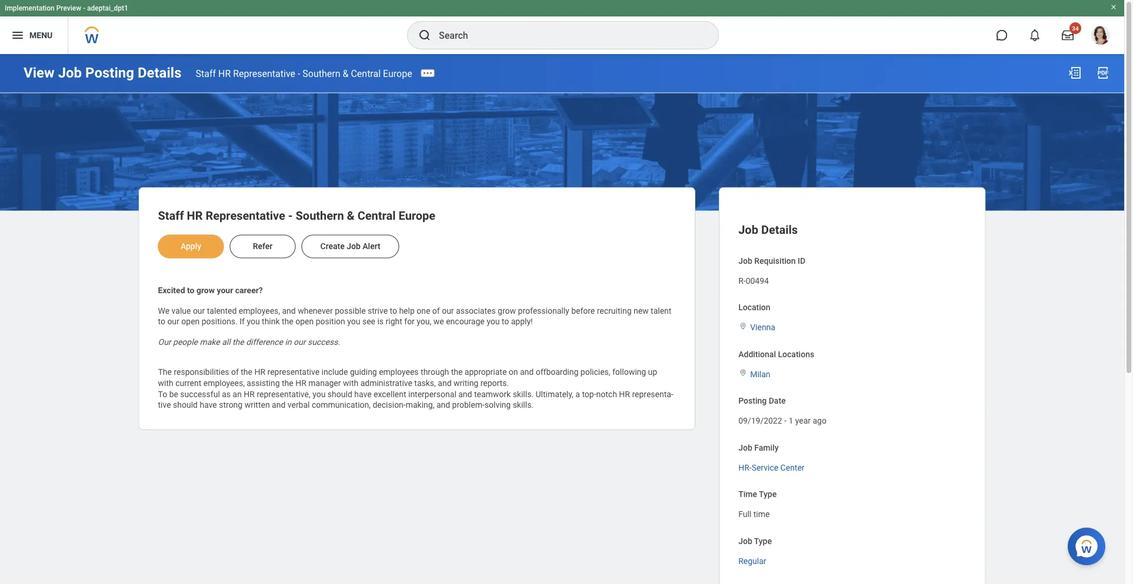 Task type: vqa. For each thing, say whether or not it's contained in the screenshot.


Task type: describe. For each thing, give the bounding box(es) containing it.
center
[[780, 463, 805, 473]]

career?
[[235, 286, 263, 295]]

professionally
[[518, 306, 569, 316]]

details inside group
[[761, 223, 798, 237]]

inbox large image
[[1062, 29, 1074, 41]]

job details
[[738, 223, 798, 237]]

central for the staff hr representative - southern & central europe link at the left of page
[[351, 68, 381, 79]]

view
[[24, 64, 55, 81]]

a
[[576, 390, 580, 399]]

all
[[222, 338, 230, 347]]

to down we
[[158, 317, 165, 327]]

location image
[[738, 322, 748, 330]]

job requisition id
[[738, 256, 806, 266]]

menu banner
[[0, 0, 1124, 54]]

talent
[[651, 306, 671, 316]]

alert
[[363, 242, 380, 251]]

the up the representative,
[[282, 379, 293, 388]]

1 horizontal spatial should
[[328, 390, 352, 399]]

representative
[[267, 368, 319, 377]]

before
[[571, 306, 595, 316]]

and down writing
[[458, 390, 472, 399]]

recruiting
[[597, 306, 632, 316]]

assisting
[[247, 379, 280, 388]]

Search Workday  search field
[[439, 22, 694, 48]]

milan link
[[750, 367, 770, 379]]

administrative
[[360, 379, 412, 388]]

locations
[[778, 350, 814, 359]]

and down through
[[438, 379, 452, 388]]

central for staff hr representative - southern & central europe button
[[358, 209, 396, 223]]

employees, inside we value our talented employees, and whenever possible strive to help one of our associates grow professionally before recruiting new talent to our open positions. if you think the open position you see is right for you, we encourage you to apply!
[[239, 306, 280, 316]]

refer
[[253, 242, 273, 251]]

europe for staff hr representative - southern & central europe button
[[399, 209, 435, 223]]

up
[[648, 368, 657, 377]]

job requisition id element
[[738, 269, 769, 287]]

through
[[421, 368, 449, 377]]

milan
[[750, 370, 770, 379]]

job type
[[738, 537, 772, 547]]

we
[[158, 306, 170, 316]]

talented
[[207, 306, 237, 316]]

ago
[[813, 416, 827, 426]]

problem-
[[452, 401, 485, 410]]

excited
[[158, 286, 185, 295]]

as
[[222, 390, 231, 399]]

time
[[753, 510, 770, 520]]

additional
[[738, 350, 776, 359]]

strong
[[219, 401, 242, 410]]

1
[[789, 416, 793, 426]]

excited to grow your career?
[[158, 286, 263, 295]]

view job posting details
[[24, 64, 182, 81]]

representative for the staff hr representative - southern & central europe link at the left of page
[[233, 68, 295, 79]]

europe for the staff hr representative - southern & central europe link at the left of page
[[383, 68, 412, 79]]

if
[[240, 317, 245, 327]]

search image
[[418, 28, 432, 42]]

job for job details
[[738, 223, 758, 237]]

2 skills. from the top
[[513, 401, 534, 410]]

posting date
[[738, 397, 786, 406]]

type for job type
[[754, 537, 772, 547]]

r-
[[738, 276, 746, 286]]

policies,
[[581, 368, 610, 377]]

people
[[173, 338, 198, 347]]

regular
[[738, 557, 766, 566]]

view printable version (pdf) image
[[1096, 66, 1110, 80]]

profile logan mcneil image
[[1091, 26, 1110, 47]]

staff for staff hr representative - southern & central europe button
[[158, 209, 184, 223]]

full
[[738, 510, 751, 520]]

00494
[[746, 276, 769, 286]]

employees, inside "the responsibilities of the hr representative include guiding employees through the appropriate on and offboarding policies, following up with current employees, assisting the hr manager with administrative tasks, and writing reports. to be successful as an hr representative, you should have excellent interpersonal and teamwork skills. ultimately, a top-notch hr representa tive should have strong written and verbal communication, decision-making, and problem-solving skills."
[[203, 379, 245, 388]]

our
[[158, 338, 171, 347]]

for
[[404, 317, 415, 327]]

see
[[362, 317, 375, 327]]

on
[[509, 368, 518, 377]]

& for staff hr representative - southern & central europe button
[[347, 209, 355, 223]]

hr-service center link
[[738, 461, 805, 473]]

job right the view
[[58, 64, 82, 81]]

vienna link
[[750, 320, 775, 333]]

excellent
[[374, 390, 406, 399]]

think
[[262, 317, 280, 327]]

to
[[158, 390, 167, 399]]

and down the representative,
[[272, 401, 286, 410]]

the inside we value our talented employees, and whenever possible strive to help one of our associates grow professionally before recruiting new talent to our open positions. if you think the open position you see is right for you, we encourage you to apply!
[[282, 317, 293, 327]]

we
[[433, 317, 444, 327]]

positions.
[[202, 317, 238, 327]]

0 vertical spatial details
[[138, 64, 182, 81]]

be
[[169, 390, 178, 399]]

help
[[399, 306, 415, 316]]

we value our talented employees, and whenever possible strive to help one of our associates grow professionally before recruiting new talent to our open positions. if you think the open position you see is right for you, we encourage you to apply!
[[158, 306, 674, 327]]

new
[[634, 306, 649, 316]]

our down "value"
[[167, 317, 179, 327]]

our people make all the difference in our success .
[[158, 338, 340, 347]]

.
[[338, 338, 340, 347]]

representative,
[[257, 390, 310, 399]]

your
[[217, 286, 233, 295]]

preview
[[56, 4, 81, 12]]

full time
[[738, 510, 770, 520]]

id
[[798, 256, 806, 266]]

type for time type
[[759, 490, 777, 500]]

staff hr representative - southern & central europe group
[[158, 207, 676, 411]]

southern for staff hr representative - southern & central europe button
[[296, 209, 344, 223]]

requisition
[[754, 256, 796, 266]]

encourage
[[446, 317, 485, 327]]



Task type: locate. For each thing, give the bounding box(es) containing it.
manager
[[308, 379, 341, 388]]

of inside we value our talented employees, and whenever possible strive to help one of our associates grow professionally before recruiting new talent to our open positions. if you think the open position you see is right for you, we encourage you to apply!
[[432, 306, 440, 316]]

make
[[200, 338, 220, 347]]

0 horizontal spatial should
[[173, 401, 198, 410]]

1 vertical spatial central
[[358, 209, 396, 223]]

job inside button
[[347, 242, 361, 251]]

reports.
[[480, 379, 509, 388]]

2 open from the left
[[295, 317, 314, 327]]

1 skills. from the top
[[513, 390, 534, 399]]

details
[[138, 64, 182, 81], [761, 223, 798, 237]]

year
[[795, 416, 811, 426]]

is
[[377, 317, 384, 327]]

date
[[769, 397, 786, 406]]

job left alert
[[347, 242, 361, 251]]

1 horizontal spatial open
[[295, 317, 314, 327]]

1 vertical spatial type
[[754, 537, 772, 547]]

create job alert button
[[302, 235, 399, 259]]

verbal
[[288, 401, 310, 410]]

justify image
[[11, 28, 25, 42]]

include
[[322, 368, 348, 377]]

0 horizontal spatial grow
[[196, 286, 215, 295]]

job up regular link
[[738, 537, 752, 547]]

34 button
[[1055, 22, 1081, 48]]

staff hr representative - southern & central europe
[[196, 68, 412, 79], [158, 209, 435, 223]]

of up we
[[432, 306, 440, 316]]

-
[[83, 4, 85, 12], [298, 68, 300, 79], [288, 209, 293, 223], [784, 416, 787, 426]]

1 horizontal spatial posting
[[738, 397, 767, 406]]

possible
[[335, 306, 366, 316]]

and
[[282, 306, 296, 316], [520, 368, 534, 377], [438, 379, 452, 388], [458, 390, 472, 399], [272, 401, 286, 410], [436, 401, 450, 410]]

employees, up as
[[203, 379, 245, 388]]

1 vertical spatial of
[[231, 368, 239, 377]]

right
[[386, 317, 402, 327]]

writing
[[454, 379, 478, 388]]

following
[[612, 368, 646, 377]]

the responsibilities of the hr representative include guiding employees through the appropriate on and offboarding policies, following up with current employees, assisting the hr manager with administrative tasks, and writing reports. to be successful as an hr representative, you should have excellent interpersonal and teamwork skills. ultimately, a top-notch hr representa tive should have strong written and verbal communication, decision-making, and problem-solving skills.
[[158, 368, 673, 410]]

guiding
[[350, 368, 377, 377]]

create
[[320, 242, 345, 251]]

grow inside we value our talented employees, and whenever possible strive to help one of our associates grow professionally before recruiting new talent to our open positions. if you think the open position you see is right for you, we encourage you to apply!
[[498, 306, 516, 316]]

hr-
[[738, 463, 752, 473]]

have down successful
[[200, 401, 217, 410]]

job up the job requisition id on the right top
[[738, 223, 758, 237]]

and left whenever
[[282, 306, 296, 316]]

0 vertical spatial &
[[343, 68, 349, 79]]

0 horizontal spatial with
[[158, 379, 173, 388]]

to up right
[[390, 306, 397, 316]]

additional locations
[[738, 350, 814, 359]]

0 vertical spatial grow
[[196, 286, 215, 295]]

the up writing
[[451, 368, 463, 377]]

1 vertical spatial posting
[[738, 397, 767, 406]]

open down whenever
[[295, 317, 314, 327]]

representa
[[632, 390, 673, 399]]

and right on
[[520, 368, 534, 377]]

representative inside group
[[206, 209, 285, 223]]

posting inside job details group
[[738, 397, 767, 406]]

job for job type
[[738, 537, 752, 547]]

family
[[754, 443, 779, 453]]

central
[[351, 68, 381, 79], [358, 209, 396, 223]]

& inside group
[[347, 209, 355, 223]]

0 vertical spatial type
[[759, 490, 777, 500]]

our right "value"
[[193, 306, 205, 316]]

0 vertical spatial employees,
[[239, 306, 280, 316]]

value
[[172, 306, 191, 316]]

1 vertical spatial details
[[761, 223, 798, 237]]

job family
[[738, 443, 779, 453]]

type up regular link
[[754, 537, 772, 547]]

you down associates
[[487, 317, 500, 327]]

1 vertical spatial skills.
[[513, 401, 534, 410]]

ultimately,
[[536, 390, 574, 399]]

- inside posting date element
[[784, 416, 787, 426]]

vienna
[[750, 323, 775, 333]]

should up communication,
[[328, 390, 352, 399]]

staff hr representative - southern & central europe inside group
[[158, 209, 435, 223]]

0 horizontal spatial open
[[181, 317, 200, 327]]

decision-
[[373, 401, 406, 410]]

you inside "the responsibilities of the hr representative include guiding employees through the appropriate on and offboarding policies, following up with current employees, assisting the hr manager with administrative tasks, and writing reports. to be successful as an hr representative, you should have excellent interpersonal and teamwork skills. ultimately, a top-notch hr representa tive should have strong written and verbal communication, decision-making, and problem-solving skills."
[[312, 390, 326, 399]]

0 vertical spatial skills.
[[513, 390, 534, 399]]

1 vertical spatial staff hr representative - southern & central europe
[[158, 209, 435, 223]]

open down "value"
[[181, 317, 200, 327]]

successful
[[180, 390, 220, 399]]

time
[[738, 490, 757, 500]]

2 with from the left
[[343, 379, 358, 388]]

0 vertical spatial staff hr representative - southern & central europe
[[196, 68, 412, 79]]

with down 'guiding'
[[343, 379, 358, 388]]

09/19/2022
[[738, 416, 782, 426]]

southern for the staff hr representative - southern & central europe link at the left of page
[[303, 68, 340, 79]]

posting
[[85, 64, 134, 81], [738, 397, 767, 406]]

employees, up think
[[239, 306, 280, 316]]

export to excel image
[[1068, 66, 1082, 80]]

r-00494
[[738, 276, 769, 286]]

the
[[158, 368, 172, 377]]

staff hr representative - southern & central europe for the staff hr representative - southern & central europe link at the left of page
[[196, 68, 412, 79]]

0 vertical spatial have
[[354, 390, 372, 399]]

employees,
[[239, 306, 280, 316], [203, 379, 245, 388]]

you down manager
[[312, 390, 326, 399]]

skills. right solving on the bottom left of page
[[513, 401, 534, 410]]

1 horizontal spatial details
[[761, 223, 798, 237]]

have down 'guiding'
[[354, 390, 372, 399]]

1 vertical spatial staff
[[158, 209, 184, 223]]

our
[[193, 306, 205, 316], [442, 306, 454, 316], [167, 317, 179, 327], [294, 338, 306, 347]]

the
[[282, 317, 293, 327], [232, 338, 244, 347], [241, 368, 252, 377], [451, 368, 463, 377], [282, 379, 293, 388]]

- inside 'staff hr representative - southern & central europe' group
[[288, 209, 293, 223]]

staff hr representative - southern & central europe link
[[196, 68, 412, 79]]

1 vertical spatial grow
[[498, 306, 516, 316]]

time type
[[738, 490, 777, 500]]

with down the on the bottom left
[[158, 379, 173, 388]]

1 open from the left
[[181, 317, 200, 327]]

job up job requisition id element
[[738, 256, 752, 266]]

0 horizontal spatial have
[[200, 401, 217, 410]]

hr-service center
[[738, 463, 805, 473]]

teamwork
[[474, 390, 511, 399]]

solving
[[485, 401, 511, 410]]

1 horizontal spatial with
[[343, 379, 358, 388]]

employees
[[379, 368, 419, 377]]

job up hr-
[[738, 443, 752, 453]]

1 horizontal spatial have
[[354, 390, 372, 399]]

job for job requisition id
[[738, 256, 752, 266]]

associates
[[456, 306, 496, 316]]

0 vertical spatial europe
[[383, 68, 412, 79]]

staff
[[196, 68, 216, 79], [158, 209, 184, 223]]

grow left your
[[196, 286, 215, 295]]

europe inside 'staff hr representative - southern & central europe' group
[[399, 209, 435, 223]]

0 horizontal spatial details
[[138, 64, 182, 81]]

0 vertical spatial should
[[328, 390, 352, 399]]

type
[[759, 490, 777, 500], [754, 537, 772, 547]]

- inside "menu" banner
[[83, 4, 85, 12]]

our right "in"
[[294, 338, 306, 347]]

1 horizontal spatial staff
[[196, 68, 216, 79]]

0 vertical spatial southern
[[303, 68, 340, 79]]

in
[[285, 338, 292, 347]]

you right if
[[247, 317, 260, 327]]

whenever
[[298, 306, 333, 316]]

0 horizontal spatial posting
[[85, 64, 134, 81]]

1 vertical spatial representative
[[206, 209, 285, 223]]

0 horizontal spatial staff
[[158, 209, 184, 223]]

0 horizontal spatial of
[[231, 368, 239, 377]]

refer button
[[230, 235, 296, 259]]

difference
[[246, 338, 283, 347]]

should down be
[[173, 401, 198, 410]]

the up assisting
[[241, 368, 252, 377]]

success
[[308, 338, 338, 347]]

staff hr representative - southern & central europe button
[[158, 209, 435, 223]]

apply button
[[158, 235, 224, 259]]

posting date element
[[738, 409, 827, 427]]

& for the staff hr representative - southern & central europe link at the left of page
[[343, 68, 349, 79]]

location image
[[738, 369, 748, 377]]

1 with from the left
[[158, 379, 173, 388]]

type right time
[[759, 490, 777, 500]]

&
[[343, 68, 349, 79], [347, 209, 355, 223]]

1 vertical spatial employees,
[[203, 379, 245, 388]]

staff inside group
[[158, 209, 184, 223]]

1 vertical spatial should
[[173, 401, 198, 410]]

1 vertical spatial &
[[347, 209, 355, 223]]

regular link
[[738, 554, 766, 566]]

representative
[[233, 68, 295, 79], [206, 209, 285, 223]]

grow up apply!
[[498, 306, 516, 316]]

0 vertical spatial staff
[[196, 68, 216, 79]]

our up we
[[442, 306, 454, 316]]

staff for the staff hr representative - southern & central europe link at the left of page
[[196, 68, 216, 79]]

job for job family
[[738, 443, 752, 453]]

1 horizontal spatial of
[[432, 306, 440, 316]]

0 vertical spatial central
[[351, 68, 381, 79]]

interpersonal
[[408, 390, 456, 399]]

1 vertical spatial have
[[200, 401, 217, 410]]

1 vertical spatial southern
[[296, 209, 344, 223]]

notifications large image
[[1029, 29, 1041, 41]]

implementation preview -   adeptai_dpt1
[[5, 4, 128, 12]]

of inside "the responsibilities of the hr representative include guiding employees through the appropriate on and offboarding policies, following up with current employees, assisting the hr manager with administrative tasks, and writing reports. to be successful as an hr representative, you should have excellent interpersonal and teamwork skills. ultimately, a top-notch hr representa tive should have strong written and verbal communication, decision-making, and problem-solving skills."
[[231, 368, 239, 377]]

apply
[[181, 242, 201, 251]]

menu button
[[0, 16, 68, 54]]

position
[[316, 317, 345, 327]]

the right all
[[232, 338, 244, 347]]

you down possible
[[347, 317, 360, 327]]

34
[[1072, 25, 1079, 32]]

apply!
[[511, 317, 533, 327]]

the right think
[[282, 317, 293, 327]]

representative for staff hr representative - southern & central europe button
[[206, 209, 285, 223]]

full time element
[[738, 508, 770, 520]]

appropriate
[[465, 368, 507, 377]]

close environment banner image
[[1110, 4, 1117, 11]]

view job posting details main content
[[0, 54, 1124, 585]]

0 vertical spatial representative
[[233, 68, 295, 79]]

tasks,
[[414, 379, 436, 388]]

skills. down on
[[513, 390, 534, 399]]

1 horizontal spatial grow
[[498, 306, 516, 316]]

to right excited
[[187, 286, 194, 295]]

job details group
[[738, 221, 966, 585]]

to left apply!
[[502, 317, 509, 327]]

implementation
[[5, 4, 55, 12]]

0 vertical spatial posting
[[85, 64, 134, 81]]

and inside we value our talented employees, and whenever possible strive to help one of our associates grow professionally before recruiting new talent to our open positions. if you think the open position you see is right for you, we encourage you to apply!
[[282, 306, 296, 316]]

menu
[[29, 30, 53, 40]]

southern
[[303, 68, 340, 79], [296, 209, 344, 223]]

of up 'an'
[[231, 368, 239, 377]]

one
[[417, 306, 430, 316]]

and down interpersonal on the bottom left
[[436, 401, 450, 410]]

central inside 'staff hr representative - southern & central europe' group
[[358, 209, 396, 223]]

strive
[[368, 306, 388, 316]]

staff hr representative - southern & central europe for staff hr representative - southern & central europe button
[[158, 209, 435, 223]]

offboarding
[[536, 368, 578, 377]]

09/19/2022 - 1 year ago
[[738, 416, 827, 426]]

1 vertical spatial europe
[[399, 209, 435, 223]]

southern inside group
[[296, 209, 344, 223]]

tive
[[158, 390, 673, 410]]

0 vertical spatial of
[[432, 306, 440, 316]]

communication,
[[312, 401, 371, 410]]



